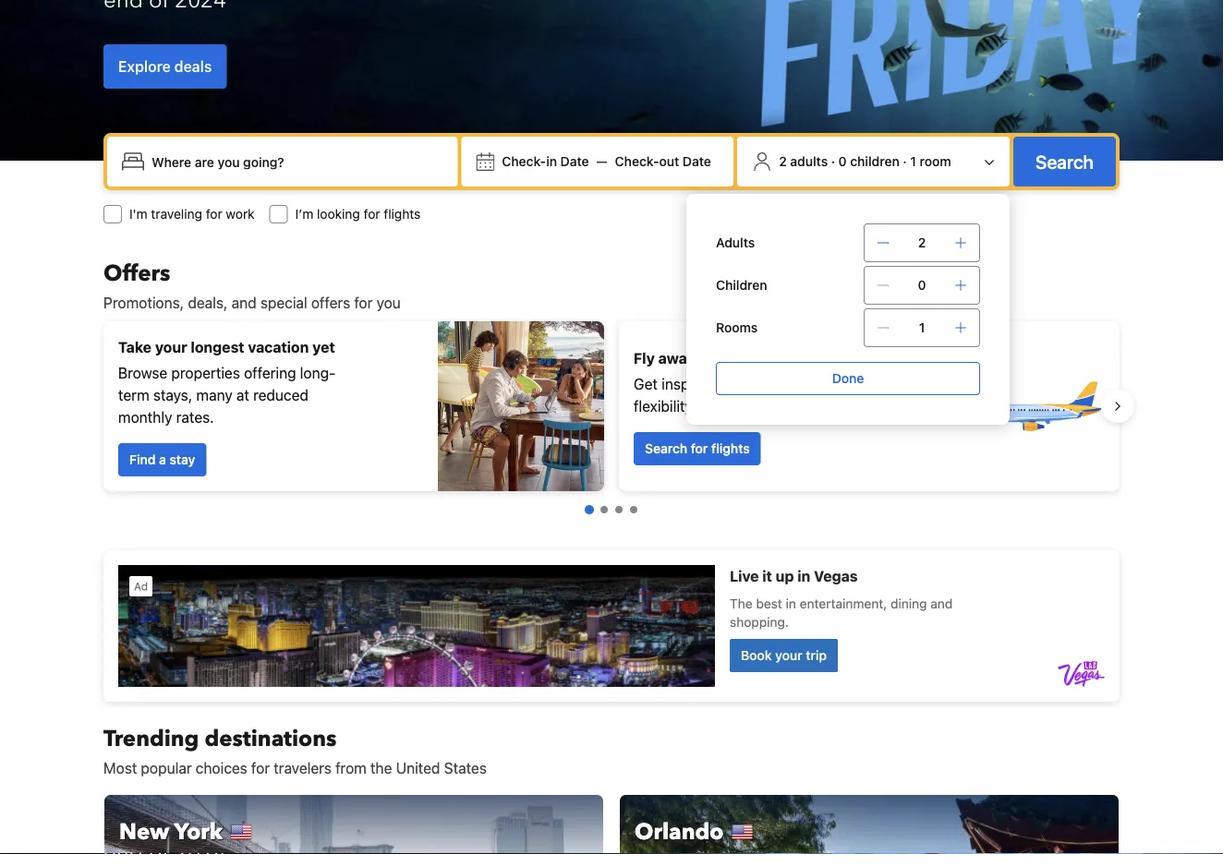 Task type: locate. For each thing, give the bounding box(es) containing it.
vacation
[[248, 339, 309, 356], [803, 350, 863, 367]]

flights
[[384, 207, 421, 222], [860, 376, 902, 393], [712, 441, 750, 457]]

for left you
[[354, 294, 373, 312]]

0 horizontal spatial check-
[[502, 154, 546, 169]]

1 horizontal spatial date
[[683, 154, 712, 169]]

special
[[260, 294, 307, 312]]

2 adults · 0 children · 1 room
[[779, 154, 952, 169]]

0 horizontal spatial 0
[[839, 154, 847, 169]]

2 horizontal spatial flights
[[860, 376, 902, 393]]

0 vertical spatial 2
[[779, 154, 787, 169]]

· right children
[[903, 154, 907, 169]]

check-
[[502, 154, 546, 169], [615, 154, 660, 169]]

fly away to your dream vacation get inspired – compare and book flights with flexibility
[[634, 350, 934, 415]]

your
[[155, 339, 187, 356], [717, 350, 750, 367]]

states
[[444, 760, 487, 778]]

for inside offers promotions, deals, and special offers for you
[[354, 294, 373, 312]]

2 left adults
[[779, 154, 787, 169]]

0 horizontal spatial date
[[561, 154, 589, 169]]

1 horizontal spatial ·
[[903, 154, 907, 169]]

date right out
[[683, 154, 712, 169]]

1 horizontal spatial 1
[[919, 320, 926, 336]]

0 horizontal spatial and
[[232, 294, 257, 312]]

popular
[[141, 760, 192, 778]]

traveling
[[151, 207, 202, 222]]

children
[[716, 278, 768, 293]]

0 horizontal spatial 1
[[911, 154, 917, 169]]

1 horizontal spatial search
[[1036, 151, 1094, 172]]

away
[[659, 350, 696, 367]]

0 vertical spatial 0
[[839, 154, 847, 169]]

1 vertical spatial 2
[[919, 235, 926, 250]]

check-in date — check-out date
[[502, 154, 712, 169]]

flights left with
[[860, 376, 902, 393]]

for left the 'work'
[[206, 207, 222, 222]]

term
[[118, 387, 150, 404]]

region
[[89, 314, 1135, 499]]

1 horizontal spatial flights
[[712, 441, 750, 457]]

check-in date button
[[495, 145, 597, 178]]

flights right looking
[[384, 207, 421, 222]]

2 · from the left
[[903, 154, 907, 169]]

progress bar
[[585, 506, 638, 515]]

·
[[832, 154, 836, 169], [903, 154, 907, 169]]

0 vertical spatial 1
[[911, 154, 917, 169]]

for
[[206, 207, 222, 222], [364, 207, 380, 222], [354, 294, 373, 312], [691, 441, 708, 457], [251, 760, 270, 778]]

for down flexibility on the right of the page
[[691, 441, 708, 457]]

adults
[[716, 235, 755, 250]]

i'm traveling for work
[[129, 207, 255, 222]]

find
[[129, 452, 156, 468]]

1 vertical spatial 1
[[919, 320, 926, 336]]

main content containing offers
[[89, 258, 1135, 855]]

and
[[232, 294, 257, 312], [794, 376, 819, 393]]

in
[[546, 154, 557, 169]]

for inside trending destinations most popular choices for travelers from the united states
[[251, 760, 270, 778]]

done button
[[716, 362, 981, 396]]

yet
[[313, 339, 335, 356]]

trending destinations most popular choices for travelers from the united states
[[104, 724, 487, 778]]

vacation up offering
[[248, 339, 309, 356]]

out
[[659, 154, 680, 169]]

· right adults
[[832, 154, 836, 169]]

main content
[[89, 258, 1135, 855]]

0 horizontal spatial search
[[645, 441, 688, 457]]

your right take
[[155, 339, 187, 356]]

for down destinations
[[251, 760, 270, 778]]

date
[[561, 154, 589, 169], [683, 154, 712, 169]]

new
[[119, 818, 169, 848]]

check- left —
[[502, 154, 546, 169]]

many
[[196, 387, 233, 404]]

0 horizontal spatial vacation
[[248, 339, 309, 356]]

fly
[[634, 350, 655, 367]]

promotions,
[[104, 294, 184, 312]]

search for search
[[1036, 151, 1094, 172]]

Where are you going? field
[[144, 145, 450, 178]]

1 vertical spatial and
[[794, 376, 819, 393]]

1 horizontal spatial your
[[717, 350, 750, 367]]

children
[[851, 154, 900, 169]]

2 inside button
[[779, 154, 787, 169]]

your inside take your longest vacation yet browse properties offering long- term stays, many at reduced monthly rates.
[[155, 339, 187, 356]]

1 left room in the right top of the page
[[911, 154, 917, 169]]

check- right —
[[615, 154, 660, 169]]

1 vertical spatial flights
[[860, 376, 902, 393]]

search inside search button
[[1036, 151, 1094, 172]]

0 vertical spatial and
[[232, 294, 257, 312]]

reduced
[[253, 387, 309, 404]]

find a stay
[[129, 452, 195, 468]]

get
[[634, 376, 658, 393]]

i'm
[[295, 207, 314, 222]]

search inside search for flights link
[[645, 441, 688, 457]]

search
[[1036, 151, 1094, 172], [645, 441, 688, 457]]

0 horizontal spatial ·
[[832, 154, 836, 169]]

offers promotions, deals, and special offers for you
[[104, 258, 401, 312]]

1 horizontal spatial check-
[[615, 154, 660, 169]]

your right "to"
[[717, 350, 750, 367]]

1 vertical spatial 0
[[918, 278, 927, 293]]

longest
[[191, 339, 245, 356]]

0 horizontal spatial 2
[[779, 154, 787, 169]]

and right the deals,
[[232, 294, 257, 312]]

1 date from the left
[[561, 154, 589, 169]]

0 vertical spatial search
[[1036, 151, 1094, 172]]

explore deals link
[[104, 44, 227, 89]]

0 inside button
[[839, 154, 847, 169]]

1 horizontal spatial vacation
[[803, 350, 863, 367]]

choices
[[196, 760, 248, 778]]

and inside offers promotions, deals, and special offers for you
[[232, 294, 257, 312]]

1 up with
[[919, 320, 926, 336]]

2 date from the left
[[683, 154, 712, 169]]

2
[[779, 154, 787, 169], [919, 235, 926, 250]]

vacation up "done"
[[803, 350, 863, 367]]

work
[[226, 207, 255, 222]]

date right in
[[561, 154, 589, 169]]

0
[[839, 154, 847, 169], [918, 278, 927, 293]]

flexibility
[[634, 398, 693, 415]]

explore
[[118, 58, 171, 75]]

new york
[[119, 818, 223, 848]]

vacation inside take your longest vacation yet browse properties offering long- term stays, many at reduced monthly rates.
[[248, 339, 309, 356]]

1 vertical spatial search
[[645, 441, 688, 457]]

0 horizontal spatial your
[[155, 339, 187, 356]]

2 for 2
[[919, 235, 926, 250]]

looking
[[317, 207, 360, 222]]

0 horizontal spatial flights
[[384, 207, 421, 222]]

book
[[823, 376, 856, 393]]

the
[[371, 760, 392, 778]]

flights down – at right top
[[712, 441, 750, 457]]

new york link
[[104, 795, 604, 855]]

2 down room in the right top of the page
[[919, 235, 926, 250]]

and left book
[[794, 376, 819, 393]]

1
[[911, 154, 917, 169], [919, 320, 926, 336]]

stays,
[[153, 387, 193, 404]]

1 horizontal spatial 2
[[919, 235, 926, 250]]

check-out date button
[[608, 145, 719, 178]]

1 horizontal spatial and
[[794, 376, 819, 393]]

1 inside button
[[911, 154, 917, 169]]



Task type: describe. For each thing, give the bounding box(es) containing it.
advertisement region
[[104, 551, 1120, 702]]

compare
[[731, 376, 790, 393]]

most
[[104, 760, 137, 778]]

travelers
[[274, 760, 332, 778]]

room
[[920, 154, 952, 169]]

vacation inside fly away to your dream vacation get inspired – compare and book flights with flexibility
[[803, 350, 863, 367]]

offers
[[104, 258, 170, 289]]

—
[[597, 154, 608, 169]]

fly away to your dream vacation image
[[976, 342, 1105, 471]]

search for search for flights
[[645, 441, 688, 457]]

0 vertical spatial flights
[[384, 207, 421, 222]]

2 adults · 0 children · 1 room button
[[745, 144, 1003, 179]]

to
[[699, 350, 714, 367]]

take your longest vacation yet browse properties offering long- term stays, many at reduced monthly rates.
[[118, 339, 336, 427]]

offers
[[311, 294, 350, 312]]

deals
[[174, 58, 212, 75]]

orlando link
[[619, 795, 1120, 855]]

offering
[[244, 365, 296, 382]]

rooms
[[716, 320, 758, 336]]

a
[[159, 452, 166, 468]]

stay
[[170, 452, 195, 468]]

adults
[[791, 154, 828, 169]]

deals,
[[188, 294, 228, 312]]

with
[[906, 376, 934, 393]]

inspired
[[662, 376, 715, 393]]

2 for 2 adults · 0 children · 1 room
[[779, 154, 787, 169]]

browse
[[118, 365, 168, 382]]

take
[[118, 339, 152, 356]]

properties
[[171, 365, 240, 382]]

your inside fly away to your dream vacation get inspired – compare and book flights with flexibility
[[717, 350, 750, 367]]

region containing take your longest vacation yet
[[89, 314, 1135, 499]]

explore deals
[[118, 58, 212, 75]]

long-
[[300, 365, 336, 382]]

progress bar inside main content
[[585, 506, 638, 515]]

done
[[833, 371, 865, 386]]

and inside fly away to your dream vacation get inspired – compare and book flights with flexibility
[[794, 376, 819, 393]]

search for flights link
[[634, 433, 761, 466]]

trending
[[104, 724, 199, 755]]

you
[[377, 294, 401, 312]]

monthly
[[118, 409, 172, 427]]

–
[[719, 376, 727, 393]]

take your longest vacation yet image
[[438, 322, 604, 492]]

i'm looking for flights
[[295, 207, 421, 222]]

for right looking
[[364, 207, 380, 222]]

search button
[[1014, 137, 1117, 187]]

united
[[396, 760, 440, 778]]

dream
[[753, 350, 799, 367]]

2 vertical spatial flights
[[712, 441, 750, 457]]

1 horizontal spatial 0
[[918, 278, 927, 293]]

york
[[174, 818, 223, 848]]

flights inside fly away to your dream vacation get inspired – compare and book flights with flexibility
[[860, 376, 902, 393]]

orlando
[[635, 818, 724, 848]]

2 check- from the left
[[615, 154, 660, 169]]

at
[[236, 387, 249, 404]]

from
[[336, 760, 367, 778]]

find a stay link
[[118, 444, 206, 477]]

search for flights
[[645, 441, 750, 457]]

1 · from the left
[[832, 154, 836, 169]]

rates.
[[176, 409, 214, 427]]

i'm
[[129, 207, 148, 222]]

1 check- from the left
[[502, 154, 546, 169]]

destinations
[[205, 724, 337, 755]]



Task type: vqa. For each thing, say whether or not it's contained in the screenshot.
the right Search
yes



